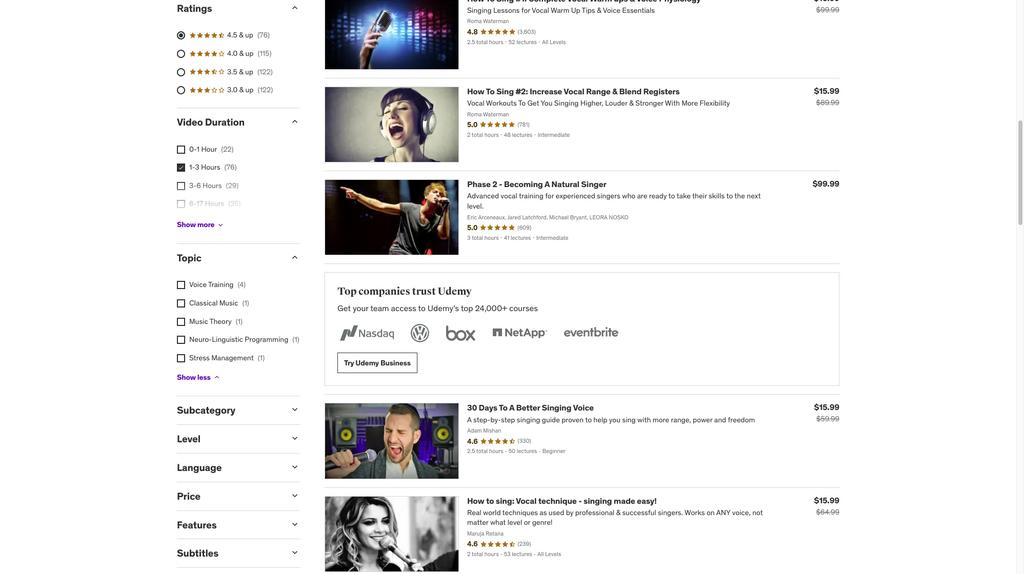 Task type: locate. For each thing, give the bounding box(es) containing it.
hours right 3
[[201, 163, 220, 172]]

classical
[[189, 299, 218, 308]]

2 show from the top
[[177, 373, 196, 382]]

$15.99 $64.99
[[815, 495, 840, 517]]

3 xsmall image from the top
[[177, 336, 185, 344]]

xsmall image left the neuro-
[[177, 336, 185, 344]]

1 vertical spatial to
[[486, 496, 494, 506]]

box image
[[444, 322, 478, 345]]

0 horizontal spatial music
[[189, 317, 208, 326]]

music up the neuro-
[[189, 317, 208, 326]]

$15.99 up "$59.99"
[[815, 402, 840, 413]]

3 $15.99 from the top
[[815, 495, 840, 506]]

1 vertical spatial a
[[509, 403, 515, 413]]

neuro-linguistic programming (1)
[[189, 335, 300, 344]]

xsmall image for 3-6 hours
[[177, 182, 185, 190]]

2 up from the top
[[246, 49, 254, 58]]

0 vertical spatial $15.99
[[815, 86, 840, 96]]

1 vertical spatial vocal
[[516, 496, 537, 506]]

xsmall image left 1-
[[177, 164, 185, 172]]

nasdaq image
[[338, 322, 397, 345]]

to
[[486, 86, 495, 96], [499, 403, 508, 413]]

$99.99
[[817, 5, 840, 14], [813, 179, 840, 189]]

small image for ratings
[[290, 2, 300, 13]]

how left sing
[[467, 86, 485, 96]]

level
[[177, 433, 201, 445]]

up for 4.0 & up
[[246, 49, 254, 58]]

4 small image from the top
[[290, 520, 300, 530]]

1 horizontal spatial music
[[219, 299, 238, 308]]

1 vertical spatial (76)
[[225, 163, 237, 172]]

0 vertical spatial to
[[418, 303, 426, 314]]

hours for 1-3 hours
[[201, 163, 220, 172]]

how left sing:
[[467, 496, 485, 506]]

a left better
[[509, 403, 515, 413]]

xsmall image left 6-
[[177, 200, 185, 209]]

xsmall image
[[177, 146, 185, 154], [177, 200, 185, 209], [177, 336, 185, 344]]

small image
[[290, 116, 300, 127], [290, 434, 300, 444], [290, 462, 300, 473], [290, 520, 300, 530]]

(76) up (115)
[[258, 30, 270, 40]]

language
[[177, 462, 222, 474]]

language button
[[177, 462, 282, 474]]

1 horizontal spatial (76)
[[258, 30, 270, 40]]

& right 3.0
[[239, 85, 244, 95]]

1 horizontal spatial -
[[579, 496, 582, 506]]

hours right 6
[[203, 181, 222, 190]]

$15.99 for blend
[[815, 86, 840, 96]]

features button
[[177, 519, 282, 531]]

- right '2'
[[499, 179, 503, 189]]

0 horizontal spatial to
[[418, 303, 426, 314]]

xsmall image left 0-
[[177, 146, 185, 154]]

hours for 3-6 hours
[[203, 181, 222, 190]]

1 vertical spatial $99.99
[[813, 179, 840, 189]]

(76) for 1-3 hours (76)
[[225, 163, 237, 172]]

udemy
[[438, 285, 472, 298], [356, 359, 379, 368]]

3.0
[[227, 85, 238, 95]]

(76)
[[258, 30, 270, 40], [225, 163, 237, 172]]

(115)
[[258, 49, 272, 58]]

1-3 hours (76)
[[189, 163, 237, 172]]

voice right singing
[[573, 403, 594, 413]]

how
[[467, 86, 485, 96], [467, 496, 485, 506]]

1 horizontal spatial voice
[[573, 403, 594, 413]]

subcategory button
[[177, 405, 282, 417]]

(122) for 3.0 & up (122)
[[258, 85, 273, 95]]

xsmall image inside show more button
[[217, 221, 225, 229]]

2 small image from the top
[[290, 434, 300, 444]]

xsmall image for stress management
[[177, 354, 185, 363]]

0 vertical spatial xsmall image
[[177, 146, 185, 154]]

increase
[[530, 86, 563, 96]]

(1) right theory
[[236, 317, 243, 326]]

0 vertical spatial (122)
[[258, 67, 273, 76]]

top
[[338, 285, 357, 298]]

technique
[[539, 496, 577, 506]]

show inside show less "button"
[[177, 373, 196, 382]]

try
[[344, 359, 354, 368]]

show left more
[[177, 220, 196, 229]]

1 vertical spatial to
[[499, 403, 508, 413]]

up right 3.0
[[246, 85, 254, 95]]

0 horizontal spatial (76)
[[225, 163, 237, 172]]

3
[[195, 163, 199, 172]]

17+ hours
[[189, 218, 222, 227]]

show
[[177, 220, 196, 229], [177, 373, 196, 382]]

less
[[197, 373, 211, 382]]

(4)
[[238, 280, 246, 290]]

small image for subtitles
[[290, 548, 300, 558]]

xsmall image left classical
[[177, 300, 185, 308]]

vocal left range
[[564, 86, 585, 96]]

hours right 17+
[[202, 218, 222, 227]]

try udemy business link
[[338, 353, 418, 374]]

music theory (1)
[[189, 317, 243, 326]]

a left the natural
[[545, 179, 550, 189]]

natural
[[552, 179, 580, 189]]

(122) down 3.5 & up (122)
[[258, 85, 273, 95]]

(76) up (29)
[[225, 163, 237, 172]]

xsmall image right more
[[217, 221, 225, 229]]

0 vertical spatial how
[[467, 86, 485, 96]]

(1) for classical music (1)
[[242, 299, 249, 308]]

4 small image from the top
[[290, 491, 300, 501]]

(1) down (4)
[[242, 299, 249, 308]]

xsmall image down 'topic'
[[177, 281, 185, 290]]

to down trust
[[418, 303, 426, 314]]

(1) down programming
[[258, 353, 265, 363]]

0 vertical spatial -
[[499, 179, 503, 189]]

4.5
[[227, 30, 237, 40]]

1 horizontal spatial to
[[499, 403, 508, 413]]

small image for topic
[[290, 252, 300, 263]]

(76) for 4.5 & up (76)
[[258, 30, 270, 40]]

get
[[338, 303, 351, 314]]

3 up from the top
[[245, 67, 253, 76]]

$15.99 up $89.99
[[815, 86, 840, 96]]

0 vertical spatial (76)
[[258, 30, 270, 40]]

voice
[[189, 280, 207, 290], [573, 403, 594, 413]]

xsmall image left music theory (1)
[[177, 318, 185, 326]]

xsmall image left stress
[[177, 354, 185, 363]]

-
[[499, 179, 503, 189], [579, 496, 582, 506]]

1 horizontal spatial udemy
[[438, 285, 472, 298]]

3 small image from the top
[[290, 462, 300, 473]]

1 horizontal spatial vocal
[[564, 86, 585, 96]]

show inside show more button
[[177, 220, 196, 229]]

up left (115)
[[246, 49, 254, 58]]

(122) down (115)
[[258, 67, 273, 76]]

1
[[197, 144, 200, 154]]

& right 4.5
[[239, 30, 244, 40]]

to left sing:
[[486, 496, 494, 506]]

show for video duration
[[177, 220, 196, 229]]

netapp image
[[491, 322, 550, 345]]

1 up from the top
[[245, 30, 253, 40]]

xsmall image for music theory
[[177, 318, 185, 326]]

2
[[493, 179, 498, 189]]

1 vertical spatial $15.99
[[815, 402, 840, 413]]

2 small image from the top
[[290, 252, 300, 263]]

your
[[353, 303, 369, 314]]

1 how from the top
[[467, 86, 485, 96]]

1 vertical spatial voice
[[573, 403, 594, 413]]

0 horizontal spatial udemy
[[356, 359, 379, 368]]

xsmall image left 3-
[[177, 182, 185, 190]]

0 vertical spatial show
[[177, 220, 196, 229]]

$89.99
[[817, 98, 840, 107]]

1 vertical spatial how
[[467, 496, 485, 506]]

voice training (4)
[[189, 280, 246, 290]]

vocal right sing:
[[516, 496, 537, 506]]

$15.99 $59.99
[[815, 402, 840, 424]]

access
[[391, 303, 417, 314]]

management
[[211, 353, 254, 363]]

0 horizontal spatial vocal
[[516, 496, 537, 506]]

1 vertical spatial xsmall image
[[177, 200, 185, 209]]

1-
[[189, 163, 195, 172]]

how for how to sing: vocal technique - singing made easy!
[[467, 496, 485, 506]]

xsmall image
[[177, 164, 185, 172], [177, 182, 185, 190], [217, 221, 225, 229], [177, 281, 185, 290], [177, 300, 185, 308], [177, 318, 185, 326], [177, 354, 185, 363], [213, 374, 221, 382]]

& for 4.0
[[239, 49, 244, 58]]

6
[[197, 181, 201, 190]]

1 show from the top
[[177, 220, 196, 229]]

to right days on the bottom of page
[[499, 403, 508, 413]]

(22)
[[221, 144, 234, 154]]

$15.99 up $64.99
[[815, 495, 840, 506]]

3-
[[189, 181, 197, 190]]

0 vertical spatial voice
[[189, 280, 207, 290]]

xsmall image inside show less "button"
[[213, 374, 221, 382]]

1 small image from the top
[[290, 116, 300, 127]]

- left singing
[[579, 496, 582, 506]]

sing
[[497, 86, 514, 96]]

2 vertical spatial $15.99
[[815, 495, 840, 506]]

& right 3.5
[[239, 67, 244, 76]]

4 up from the top
[[246, 85, 254, 95]]

up
[[245, 30, 253, 40], [246, 49, 254, 58], [245, 67, 253, 76], [246, 85, 254, 95]]

2 vertical spatial xsmall image
[[177, 336, 185, 344]]

0 horizontal spatial -
[[499, 179, 503, 189]]

show left less
[[177, 373, 196, 382]]

music
[[219, 299, 238, 308], [189, 317, 208, 326]]

a
[[545, 179, 550, 189], [509, 403, 515, 413]]

udemy right try
[[356, 359, 379, 368]]

voice up classical
[[189, 280, 207, 290]]

up for 4.5 & up
[[245, 30, 253, 40]]

& for 4.5
[[239, 30, 244, 40]]

to left sing
[[486, 86, 495, 96]]

level button
[[177, 433, 282, 445]]

xsmall image for classical music
[[177, 300, 185, 308]]

$15.99 $89.99
[[815, 86, 840, 107]]

(1) for stress management (1)
[[258, 353, 265, 363]]

hour
[[201, 144, 217, 154]]

1 horizontal spatial to
[[486, 496, 494, 506]]

business
[[381, 359, 411, 368]]

1 vertical spatial show
[[177, 373, 196, 382]]

udemy up udemy's
[[438, 285, 472, 298]]

up for 3.0 & up
[[246, 85, 254, 95]]

0 vertical spatial to
[[486, 86, 495, 96]]

stress
[[189, 353, 210, 363]]

up right 4.5
[[245, 30, 253, 40]]

24,000+
[[475, 303, 508, 314]]

&
[[239, 30, 244, 40], [239, 49, 244, 58], [239, 67, 244, 76], [239, 85, 244, 95], [613, 86, 618, 96]]

linguistic
[[212, 335, 243, 344]]

1 horizontal spatial a
[[545, 179, 550, 189]]

0 vertical spatial udemy
[[438, 285, 472, 298]]

1 $15.99 from the top
[[815, 86, 840, 96]]

price
[[177, 490, 201, 503]]

xsmall image right less
[[213, 374, 221, 382]]

hours right "17"
[[205, 199, 224, 209]]

& right '4.0'
[[239, 49, 244, 58]]

stress management (1)
[[189, 353, 265, 363]]

vocal
[[564, 86, 585, 96], [516, 496, 537, 506]]

show for topic
[[177, 373, 196, 382]]

2 how from the top
[[467, 496, 485, 506]]

3.5 & up (122)
[[227, 67, 273, 76]]

2 xsmall image from the top
[[177, 200, 185, 209]]

small image for level
[[290, 434, 300, 444]]

1 small image from the top
[[290, 2, 300, 13]]

1 vertical spatial (122)
[[258, 85, 273, 95]]

1 xsmall image from the top
[[177, 146, 185, 154]]

3 small image from the top
[[290, 405, 300, 415]]

music down training
[[219, 299, 238, 308]]

up right 3.5
[[245, 67, 253, 76]]

5 small image from the top
[[290, 548, 300, 558]]

small image
[[290, 2, 300, 13], [290, 252, 300, 263], [290, 405, 300, 415], [290, 491, 300, 501], [290, 548, 300, 558]]

how to sing: vocal technique - singing made easy!
[[467, 496, 657, 506]]

to
[[418, 303, 426, 314], [486, 496, 494, 506]]

hours for 6-17 hours
[[205, 199, 224, 209]]



Task type: describe. For each thing, give the bounding box(es) containing it.
0-
[[189, 144, 197, 154]]

eventbrite image
[[562, 322, 621, 345]]

& left the blend
[[613, 86, 618, 96]]

made
[[614, 496, 636, 506]]

(25)
[[228, 199, 241, 209]]

1 vertical spatial -
[[579, 496, 582, 506]]

singing
[[584, 496, 612, 506]]

ratings button
[[177, 2, 282, 14]]

phase 2 - becoming a natural singer link
[[467, 179, 607, 189]]

up for 3.5 & up
[[245, 67, 253, 76]]

2 $15.99 from the top
[[815, 402, 840, 413]]

video duration button
[[177, 116, 282, 128]]

subtitles
[[177, 548, 219, 560]]

xsmall image for video duration
[[177, 200, 185, 209]]

courses
[[509, 303, 538, 314]]

0 vertical spatial music
[[219, 299, 238, 308]]

small image for video duration
[[290, 116, 300, 127]]

#2:
[[516, 86, 528, 96]]

subtitles button
[[177, 548, 282, 560]]

17
[[197, 199, 203, 209]]

phase
[[467, 179, 491, 189]]

classical music (1)
[[189, 299, 249, 308]]

xsmall image for topic
[[177, 336, 185, 344]]

$15.99 for easy!
[[815, 495, 840, 506]]

features
[[177, 519, 217, 531]]

video
[[177, 116, 203, 128]]

17+
[[189, 218, 201, 227]]

singer
[[582, 179, 607, 189]]

& for 3.5
[[239, 67, 244, 76]]

show more
[[177, 220, 215, 229]]

trust
[[412, 285, 436, 298]]

neuro-
[[189, 335, 212, 344]]

xsmall image for voice training
[[177, 281, 185, 290]]

small image for features
[[290, 520, 300, 530]]

duration
[[205, 116, 245, 128]]

(1) right programming
[[293, 335, 300, 344]]

0 vertical spatial vocal
[[564, 86, 585, 96]]

how to sing: vocal technique - singing made easy! link
[[467, 496, 657, 506]]

30 days to a better singing voice link
[[467, 403, 594, 413]]

3.5
[[227, 67, 237, 76]]

team
[[371, 303, 389, 314]]

how to sing  #2: increase vocal range & blend registers link
[[467, 86, 680, 96]]

(1) for music theory (1)
[[236, 317, 243, 326]]

top companies trust udemy get your team access to udemy's top 24,000+ courses
[[338, 285, 538, 314]]

topic
[[177, 252, 201, 264]]

$64.99
[[817, 508, 840, 517]]

ratings
[[177, 2, 212, 14]]

0 horizontal spatial to
[[486, 86, 495, 96]]

small image for price
[[290, 491, 300, 501]]

more
[[197, 220, 215, 229]]

better
[[516, 403, 540, 413]]

6-
[[189, 199, 197, 209]]

show more button
[[177, 215, 225, 235]]

1 vertical spatial music
[[189, 317, 208, 326]]

how to sing  #2: increase vocal range & blend registers
[[467, 86, 680, 96]]

$59.99
[[817, 415, 840, 424]]

& for 3.0
[[239, 85, 244, 95]]

price button
[[177, 490, 282, 503]]

singing
[[542, 403, 572, 413]]

4.0
[[227, 49, 238, 58]]

4.0 & up (115)
[[227, 49, 272, 58]]

3-6 hours (29)
[[189, 181, 239, 190]]

0 vertical spatial $99.99
[[817, 5, 840, 14]]

udemy inside top companies trust udemy get your team access to udemy's top 24,000+ courses
[[438, 285, 472, 298]]

xsmall image for 1-3 hours
[[177, 164, 185, 172]]

volkswagen image
[[409, 322, 432, 345]]

days
[[479, 403, 498, 413]]

3.0 & up (122)
[[227, 85, 273, 95]]

small image for subcategory
[[290, 405, 300, 415]]

try udemy business
[[344, 359, 411, 368]]

blend
[[620, 86, 642, 96]]

1 vertical spatial udemy
[[356, 359, 379, 368]]

small image for language
[[290, 462, 300, 473]]

range
[[586, 86, 611, 96]]

topic button
[[177, 252, 282, 264]]

(122) for 3.5 & up (122)
[[258, 67, 273, 76]]

companies
[[359, 285, 410, 298]]

how for how to sing  #2: increase vocal range & blend registers
[[467, 86, 485, 96]]

subcategory
[[177, 405, 236, 417]]

top
[[461, 303, 473, 314]]

30
[[467, 403, 477, 413]]

to inside top companies trust udemy get your team access to udemy's top 24,000+ courses
[[418, 303, 426, 314]]

show less button
[[177, 368, 221, 388]]

6-17 hours (25)
[[189, 199, 241, 209]]

easy!
[[637, 496, 657, 506]]

theory
[[210, 317, 232, 326]]

programming
[[245, 335, 289, 344]]

show less
[[177, 373, 211, 382]]

0 horizontal spatial voice
[[189, 280, 207, 290]]

udemy's
[[428, 303, 459, 314]]

(29)
[[226, 181, 239, 190]]

video duration
[[177, 116, 245, 128]]

phase 2 - becoming a natural singer
[[467, 179, 607, 189]]

0 vertical spatial a
[[545, 179, 550, 189]]

0 horizontal spatial a
[[509, 403, 515, 413]]

sing:
[[496, 496, 515, 506]]



Task type: vqa. For each thing, say whether or not it's contained in the screenshot.
16
no



